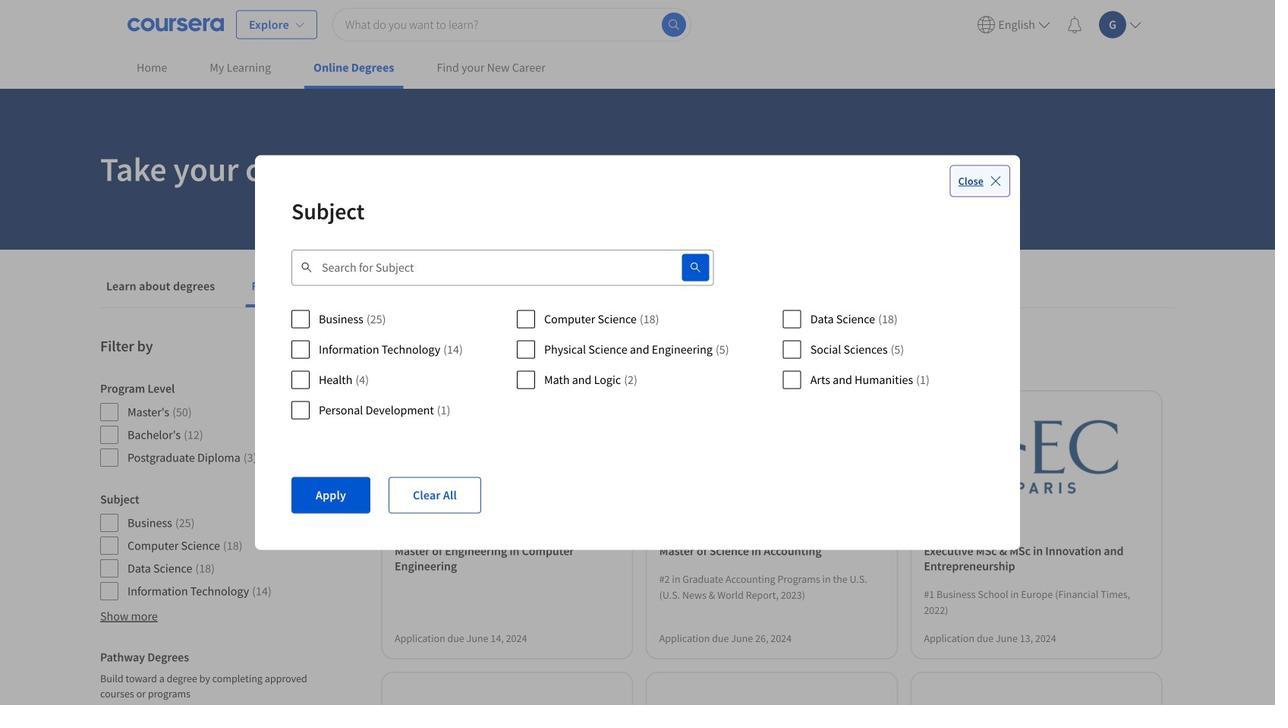 Task type: vqa. For each thing, say whether or not it's contained in the screenshot.
3rd group from the top of the page
yes



Task type: describe. For each thing, give the bounding box(es) containing it.
search image
[[689, 261, 702, 274]]



Task type: locate. For each thing, give the bounding box(es) containing it.
select subject options element
[[291, 304, 984, 441]]

coursera image
[[128, 13, 224, 37]]

menu item
[[971, 6, 1057, 43]]

3 group from the top
[[100, 650, 332, 705]]

2 group from the top
[[100, 492, 332, 601]]

group
[[100, 381, 332, 468], [100, 492, 332, 601], [100, 650, 332, 705]]

None search field
[[332, 8, 691, 41]]

1 group from the top
[[100, 381, 332, 468]]

2 vertical spatial group
[[100, 650, 332, 705]]

1 vertical spatial group
[[100, 492, 332, 601]]

menu
[[971, 0, 1148, 49]]

tab list
[[100, 268, 1175, 307]]

hec paris logo image
[[930, 410, 1143, 504]]

Search by keyword search field
[[313, 249, 645, 286]]

0 vertical spatial group
[[100, 381, 332, 468]]

dialog
[[255, 155, 1020, 550]]

dartmouth college logo image
[[401, 410, 614, 504]]



